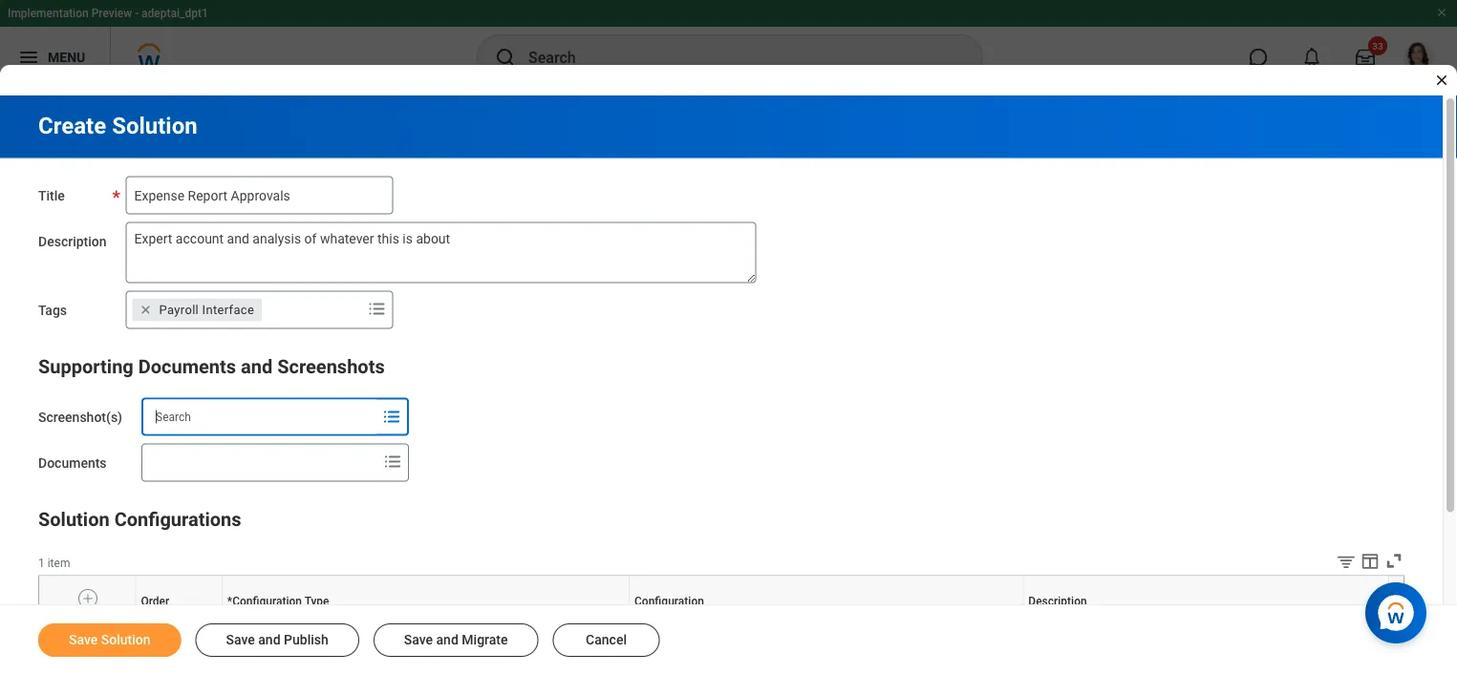 Task type: locate. For each thing, give the bounding box(es) containing it.
supporting documents and screenshots
[[38, 356, 385, 378]]

documents
[[138, 356, 236, 378], [38, 455, 107, 471]]

workday assistant region
[[1366, 575, 1435, 644]]

1 vertical spatial prompts image
[[381, 451, 404, 474]]

payroll interface element
[[159, 302, 254, 319]]

and inside group
[[241, 356, 273, 378]]

solution for create solution
[[112, 112, 198, 140]]

configuration up cancel button at the left bottom of page
[[635, 595, 704, 609]]

action bar region
[[0, 605, 1457, 675]]

2 save from the left
[[226, 633, 255, 648]]

close create solution image
[[1435, 73, 1450, 88]]

save solution
[[69, 633, 151, 648]]

save and publish button
[[195, 624, 359, 658]]

configuration up save and publish
[[232, 595, 302, 609]]

description
[[38, 234, 107, 249], [1029, 595, 1087, 609]]

screenshots
[[277, 356, 385, 378]]

0 horizontal spatial documents
[[38, 455, 107, 471]]

save down *
[[226, 633, 255, 648]]

create
[[38, 112, 106, 140]]

save for save solution
[[69, 633, 98, 648]]

create solution dialog
[[0, 0, 1457, 675]]

solution inside button
[[101, 633, 151, 648]]

solution right the create
[[112, 112, 198, 140]]

1 horizontal spatial description
[[1029, 595, 1087, 609]]

save for save and migrate
[[404, 633, 433, 648]]

and left publish
[[258, 633, 281, 648]]

1 horizontal spatial configuration
[[635, 595, 704, 609]]

1 configuration from the left
[[232, 595, 302, 609]]

and left migrate
[[436, 633, 459, 648]]

publish
[[284, 633, 329, 648]]

search image
[[494, 46, 517, 69]]

save
[[69, 633, 98, 648], [226, 633, 255, 648], [404, 633, 433, 648]]

and for save and migrate
[[436, 633, 459, 648]]

0 vertical spatial prompts image
[[380, 406, 403, 429]]

screenshot(s)
[[38, 410, 122, 425]]

save down plus image
[[69, 633, 98, 648]]

implementation preview -   adeptai_dpt1
[[8, 7, 208, 20]]

create solution
[[38, 112, 198, 140]]

Title text field
[[126, 176, 393, 215]]

toolbar inside solution configurations group
[[1322, 551, 1405, 576]]

select to filter grid data image
[[1336, 552, 1357, 572]]

2 horizontal spatial save
[[404, 633, 433, 648]]

configuration
[[232, 595, 302, 609], [635, 595, 704, 609]]

0 horizontal spatial description
[[38, 234, 107, 249]]

solution up item
[[38, 509, 110, 531]]

prompts image for documents
[[381, 451, 404, 474]]

0 vertical spatial solution
[[112, 112, 198, 140]]

0 horizontal spatial save
[[69, 633, 98, 648]]

and up screenshot(s) field
[[241, 356, 273, 378]]

solution configurations
[[38, 509, 241, 531]]

solution configurations button
[[38, 509, 241, 531]]

solution down order
[[101, 633, 151, 648]]

0 horizontal spatial configuration
[[232, 595, 302, 609]]

2 vertical spatial solution
[[101, 633, 151, 648]]

solution for save solution
[[101, 633, 151, 648]]

and
[[241, 356, 273, 378], [258, 633, 281, 648], [436, 633, 459, 648]]

solution
[[112, 112, 198, 140], [38, 509, 110, 531], [101, 633, 151, 648]]

0 vertical spatial documents
[[138, 356, 236, 378]]

documents down screenshot(s)
[[38, 455, 107, 471]]

adeptai_dpt1
[[142, 7, 208, 20]]

profile logan mcneil element
[[1392, 36, 1446, 78]]

1 vertical spatial documents
[[38, 455, 107, 471]]

1 vertical spatial solution
[[38, 509, 110, 531]]

preview
[[91, 7, 132, 20]]

1 horizontal spatial save
[[226, 633, 255, 648]]

1 save from the left
[[69, 633, 98, 648]]

type
[[305, 595, 329, 609]]

*
[[227, 595, 232, 609]]

1 vertical spatial description
[[1029, 595, 1087, 609]]

payroll interface, press delete to clear value. option
[[132, 299, 262, 322]]

toolbar
[[1322, 551, 1405, 576]]

3 save from the left
[[404, 633, 433, 648]]

prompts image
[[380, 406, 403, 429], [381, 451, 404, 474]]

save left migrate
[[404, 633, 433, 648]]

documents down the payroll
[[138, 356, 236, 378]]

supporting documents and screenshots group
[[38, 352, 1405, 482]]

save solution button
[[38, 624, 181, 658]]



Task type: vqa. For each thing, say whether or not it's contained in the screenshot.
Pay
no



Task type: describe. For each thing, give the bounding box(es) containing it.
implementation preview -   adeptai_dpt1 banner
[[0, 0, 1457, 88]]

title
[[38, 188, 65, 204]]

2 configuration from the left
[[635, 595, 704, 609]]

save and migrate
[[404, 633, 508, 648]]

prompts image for screenshot(s)
[[380, 406, 403, 429]]

implementation
[[8, 7, 89, 20]]

1 horizontal spatial documents
[[138, 356, 236, 378]]

and for save and publish
[[258, 633, 281, 648]]

payroll interface
[[159, 303, 254, 317]]

x small image
[[136, 301, 155, 320]]

solution inside group
[[38, 509, 110, 531]]

row element
[[39, 577, 1393, 628]]

save and migrate button
[[373, 624, 539, 658]]

prompts image
[[366, 298, 389, 321]]

click to view/edit grid preferences image
[[1360, 551, 1381, 572]]

save for save and publish
[[226, 633, 255, 648]]

0 vertical spatial description
[[38, 234, 107, 249]]

1
[[38, 557, 45, 570]]

tags
[[38, 302, 67, 318]]

supporting documents and screenshots button
[[38, 356, 385, 378]]

solution configurations group
[[38, 505, 1405, 675]]

Description text field
[[126, 222, 757, 283]]

payroll
[[159, 303, 199, 317]]

fullscreen image
[[1384, 551, 1405, 572]]

interface
[[202, 303, 254, 317]]

description inside row element
[[1029, 595, 1087, 609]]

plus image
[[81, 591, 95, 608]]

cancel
[[586, 633, 627, 648]]

-
[[135, 7, 139, 20]]

configurations
[[114, 509, 241, 531]]

notifications large image
[[1303, 48, 1322, 67]]

inbox large image
[[1356, 48, 1375, 67]]

order
[[141, 595, 169, 609]]

Screenshot(s) field
[[143, 400, 379, 434]]

1 item
[[38, 557, 70, 570]]

migrate
[[462, 633, 508, 648]]

item
[[48, 557, 70, 570]]

close environment banner image
[[1436, 7, 1448, 18]]

create solution main content
[[0, 96, 1457, 675]]

cancel button
[[553, 624, 660, 658]]

supporting
[[38, 356, 134, 378]]

Documents field
[[142, 446, 378, 480]]

* configuration type
[[227, 595, 329, 609]]

save and publish
[[226, 633, 329, 648]]



